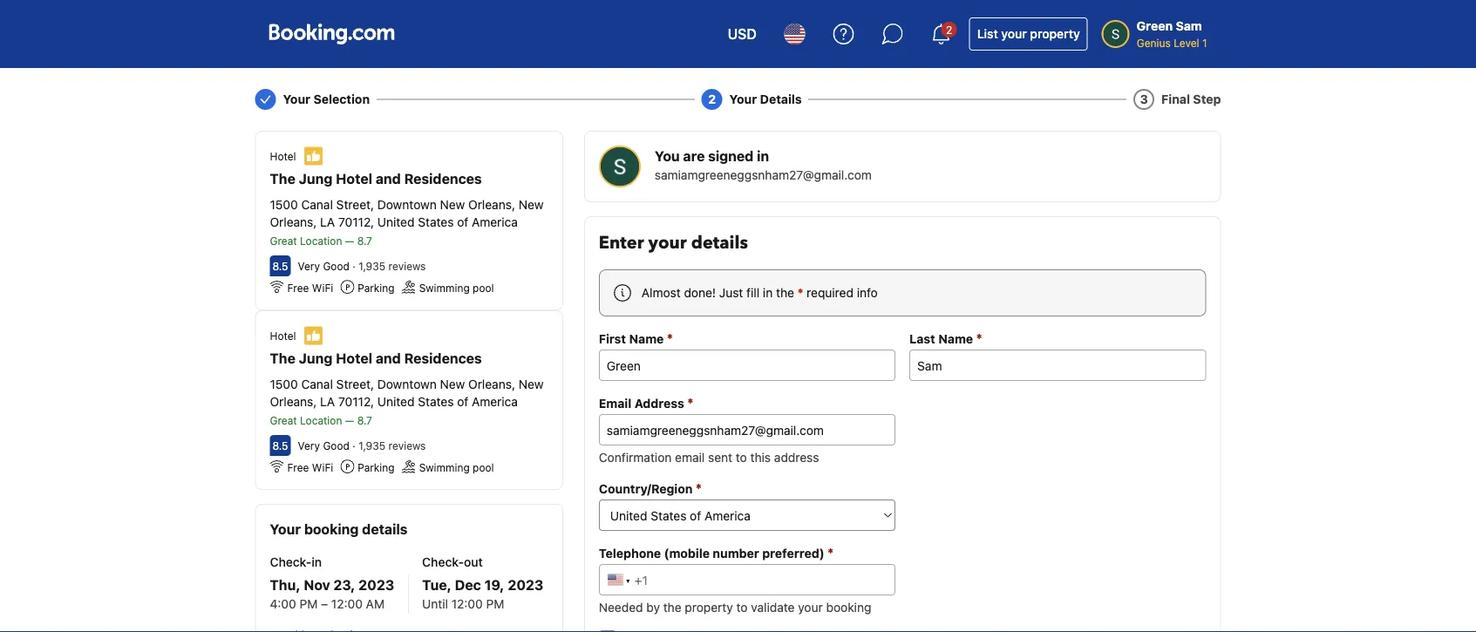 Task type: vqa. For each thing, say whether or not it's contained in the screenshot.
Rated very good 'element' associated with second 'scored 8.5' element from the top's Swimming pool
yes



Task type: describe. For each thing, give the bounding box(es) containing it.
check- for tue,
[[422, 555, 464, 569]]

your booking details
[[270, 521, 408, 538]]

1 vertical spatial booking
[[826, 600, 872, 615]]

2 residences from the top
[[404, 350, 482, 367]]

+1 text field
[[599, 564, 896, 596]]

out
[[464, 555, 483, 569]]

list your property link
[[969, 17, 1088, 51]]

booking.com online hotel reservations image
[[269, 24, 395, 44]]

* right preferred)
[[828, 545, 834, 561]]

la for 1st scored 8.5 element from the top of the page
[[320, 215, 335, 229]]

name for last name *
[[939, 332, 973, 346]]

in inside check-in thu, nov 23, 2023 4:00 pm – 12:00 am
[[312, 555, 322, 569]]

1 free wifi from the top
[[287, 282, 333, 294]]

telephone
[[599, 546, 661, 561]]

1500 canal street, downtown new orleans, new orleans, la 70112, united states of america button for second scored 8.5 element from the top
[[270, 376, 548, 411]]

Double-check for typos text field
[[599, 414, 896, 446]]

green
[[1137, 19, 1173, 33]]

your for your booking details
[[270, 521, 301, 538]]

dec
[[455, 577, 481, 593]]

by
[[646, 600, 660, 615]]

first
[[599, 332, 626, 346]]

2 70112, from the top
[[338, 395, 374, 409]]

2 states from the top
[[418, 395, 454, 409]]

of for second scored 8.5 element from the top
[[457, 395, 468, 409]]

* down email
[[696, 481, 702, 496]]

1 canal from the top
[[301, 198, 333, 212]]

required
[[807, 286, 854, 300]]

email address *
[[599, 395, 694, 411]]

0 horizontal spatial 2
[[708, 92, 716, 106]]

1 and from the top
[[376, 170, 401, 187]]

email
[[599, 396, 632, 411]]

rated very good element for 1st scored 8.5 element from the top of the page
[[298, 260, 350, 273]]

check-in thu, nov 23, 2023 4:00 pm – 12:00 am
[[270, 555, 394, 611]]

your for list
[[1001, 27, 1027, 41]]

2 canal from the top
[[301, 377, 333, 392]]

your selection
[[283, 92, 370, 106]]

details for your booking details
[[362, 521, 408, 538]]

first name *
[[599, 331, 673, 346]]

1 the jung hotel and residences from the top
[[270, 170, 482, 187]]

your for your details
[[730, 92, 757, 106]]

1 very from the top
[[298, 260, 320, 273]]

needed by the property to validate your booking
[[599, 600, 872, 615]]

you are signed in samiamgreeneggsnham27@gmail.com
[[655, 148, 872, 182]]

step
[[1193, 92, 1221, 106]]

wifi for second scored 8.5 element from the top
[[312, 461, 333, 474]]

fill
[[747, 286, 760, 300]]

1500 canal street, downtown new orleans, new orleans, la 70112, united states of america button for 1st scored 8.5 element from the top of the page
[[270, 196, 548, 231]]

your for enter
[[648, 231, 687, 255]]

sent
[[708, 450, 733, 465]]

* right the last
[[976, 331, 982, 346]]

–
[[321, 597, 328, 611]]

confirmation
[[599, 450, 672, 465]]

1 vertical spatial in
[[763, 286, 773, 300]]

1 america from the top
[[472, 215, 518, 229]]

2 jung from the top
[[299, 350, 333, 367]]

needed
[[599, 600, 643, 615]]

preferred)
[[762, 546, 825, 561]]

email
[[675, 450, 705, 465]]

usd
[[728, 26, 757, 42]]

your details
[[730, 92, 802, 106]]

19,
[[484, 577, 504, 593]]

1 — from the top
[[345, 235, 354, 247]]

3
[[1140, 92, 1148, 106]]

1 good from the top
[[323, 260, 350, 273]]

* down 'almost' on the top left of the page
[[667, 331, 673, 346]]

2 1500 canal street, downtown new orleans, new orleans, la 70112, united states of america great location — 8.7 from the top
[[270, 377, 544, 426]]

telephone (mobile number preferred) *
[[599, 545, 834, 561]]

0 vertical spatial to
[[736, 450, 747, 465]]

2 1500 from the top
[[270, 377, 298, 392]]

2 free wifi from the top
[[287, 461, 333, 474]]

usd button
[[717, 13, 767, 55]]

check-out tue, dec 19, 2023 until 12:00 pm
[[422, 555, 544, 611]]

1 pool from the top
[[473, 282, 494, 294]]

number
[[713, 546, 759, 561]]

info
[[857, 286, 878, 300]]

2 1,935 from the top
[[359, 440, 386, 452]]

list your property
[[977, 27, 1080, 41]]

final
[[1162, 92, 1190, 106]]

rated very good element for second scored 8.5 element from the top
[[298, 440, 350, 452]]

2 and from the top
[[376, 350, 401, 367]]

1 scored 8.5 element from the top
[[270, 256, 291, 276]]

1 vertical spatial to
[[737, 600, 748, 615]]

enter your details
[[599, 231, 748, 255]]

2 — from the top
[[345, 414, 354, 426]]

just
[[719, 286, 743, 300]]

nov
[[304, 577, 330, 593]]

are
[[683, 148, 705, 164]]

2 united from the top
[[377, 395, 415, 409]]

final step
[[1162, 92, 1221, 106]]

you
[[655, 148, 680, 164]]

2 street, from the top
[[336, 377, 374, 392]]

details for enter your details
[[691, 231, 748, 255]]

1 free from the top
[[287, 282, 309, 294]]

address
[[635, 396, 684, 411]]

1 horizontal spatial your
[[798, 600, 823, 615]]

2023 for tue, dec 19, 2023
[[508, 577, 544, 593]]

tue,
[[422, 577, 452, 593]]

1 united from the top
[[377, 215, 415, 229]]

4:00 pm
[[270, 597, 318, 611]]

1 states from the top
[[418, 215, 454, 229]]

2 downtown from the top
[[377, 377, 437, 392]]

2 the from the top
[[270, 350, 295, 367]]



Task type: locate. For each thing, give the bounding box(es) containing it.
your up thu,
[[270, 521, 301, 538]]

0 vertical spatial 2
[[946, 24, 953, 36]]

in up samiamgreeneggsnham27@gmail.com
[[757, 148, 769, 164]]

2 rated very good element from the top
[[298, 440, 350, 452]]

1 horizontal spatial name
[[939, 332, 973, 346]]

check- for thu,
[[270, 555, 312, 569]]

of
[[457, 215, 468, 229], [457, 395, 468, 409]]

1500 canal street, downtown new orleans, new orleans, la 70112, united states of america button
[[270, 196, 548, 231], [270, 376, 548, 411]]

1 vertical spatial la
[[320, 395, 335, 409]]

united
[[377, 215, 415, 229], [377, 395, 415, 409]]

1 vertical spatial the
[[663, 600, 682, 615]]

signed
[[708, 148, 754, 164]]

0 vertical spatial free
[[287, 282, 309, 294]]

None text field
[[599, 350, 896, 381]]

0 vertical spatial ·
[[353, 260, 356, 273]]

1 8.5 from the top
[[273, 260, 288, 272]]

None text field
[[910, 350, 1206, 381]]

1 vertical spatial location
[[300, 414, 342, 426]]

2 vertical spatial your
[[798, 600, 823, 615]]

1 vertical spatial america
[[472, 395, 518, 409]]

rated very good element
[[298, 260, 350, 273], [298, 440, 350, 452]]

0 horizontal spatial the
[[663, 600, 682, 615]]

very
[[298, 260, 320, 273], [298, 440, 320, 452]]

1 vertical spatial property
[[685, 600, 733, 615]]

1 vertical spatial your
[[648, 231, 687, 255]]

1 horizontal spatial 2023
[[508, 577, 544, 593]]

2 8.7 from the top
[[357, 414, 372, 426]]

reviews
[[389, 260, 426, 273], [389, 440, 426, 452]]

* left the required
[[798, 286, 803, 300]]

1 horizontal spatial property
[[1030, 27, 1080, 41]]

location
[[300, 235, 342, 247], [300, 414, 342, 426]]

very good · 1,935 reviews for second scored 8.5 element from the top
[[298, 440, 426, 452]]

1500
[[270, 198, 298, 212], [270, 377, 298, 392]]

very good · 1,935 reviews for 1st scored 8.5 element from the top of the page
[[298, 260, 426, 273]]

· for second scored 8.5 element from the top
[[353, 440, 356, 452]]

check-
[[270, 555, 312, 569], [422, 555, 464, 569]]

list
[[977, 27, 998, 41]]

0 vertical spatial scored 8.5 element
[[270, 256, 291, 276]]

1 vertical spatial reviews
[[389, 440, 426, 452]]

1 vertical spatial states
[[418, 395, 454, 409]]

* right address
[[687, 395, 694, 411]]

booking right validate
[[826, 600, 872, 615]]

1 vertical spatial great
[[270, 414, 297, 426]]

downtown
[[377, 198, 437, 212], [377, 377, 437, 392]]

booking
[[304, 521, 359, 538], [826, 600, 872, 615]]

1 swimming from the top
[[419, 282, 470, 294]]

1 great from the top
[[270, 235, 297, 247]]

0 vertical spatial street,
[[336, 198, 374, 212]]

0 vertical spatial jung
[[299, 170, 333, 187]]

—
[[345, 235, 354, 247], [345, 414, 354, 426]]

0 horizontal spatial details
[[362, 521, 408, 538]]

1
[[1202, 37, 1207, 49]]

2 pool from the top
[[473, 461, 494, 474]]

1 vertical spatial and
[[376, 350, 401, 367]]

good
[[323, 260, 350, 273], [323, 440, 350, 452]]

0 vertical spatial parking
[[358, 282, 395, 294]]

0 vertical spatial 8.5
[[273, 260, 288, 272]]

country/region *
[[599, 481, 702, 496]]

your left details
[[730, 92, 757, 106]]

0 vertical spatial property
[[1030, 27, 1080, 41]]

free wifi
[[287, 282, 333, 294], [287, 461, 333, 474]]

1 vertical spatial —
[[345, 414, 354, 426]]

1 horizontal spatial check-
[[422, 555, 464, 569]]

1 vertical spatial 1500 canal street, downtown new orleans, new orleans, la 70112, united states of america button
[[270, 376, 548, 411]]

hotel
[[270, 150, 296, 162], [336, 170, 372, 187], [270, 330, 296, 342], [336, 350, 372, 367]]

check- inside check-in thu, nov 23, 2023 4:00 pm – 12:00 am
[[270, 555, 312, 569]]

0 horizontal spatial 2023
[[359, 577, 394, 593]]

*
[[798, 286, 803, 300], [667, 331, 673, 346], [976, 331, 982, 346], [687, 395, 694, 411], [696, 481, 702, 496], [828, 545, 834, 561]]

done!
[[684, 286, 716, 300]]

1 location from the top
[[300, 235, 342, 247]]

2 parking from the top
[[358, 461, 395, 474]]

until
[[422, 597, 448, 611]]

· for 1st scored 8.5 element from the top of the page
[[353, 260, 356, 273]]

1 vertical spatial canal
[[301, 377, 333, 392]]

1 vertical spatial free
[[287, 461, 309, 474]]

1 1,935 from the top
[[359, 260, 386, 273]]

1 1500 canal street, downtown new orleans, new orleans, la 70112, united states of america great location — 8.7 from the top
[[270, 198, 544, 247]]

1 2023 from the left
[[359, 577, 394, 593]]

1 1500 canal street, downtown new orleans, new orleans, la 70112, united states of america button from the top
[[270, 196, 548, 231]]

2 vertical spatial in
[[312, 555, 322, 569]]

sam
[[1176, 19, 1202, 33]]

1 street, from the top
[[336, 198, 374, 212]]

2023 inside check-in thu, nov 23, 2023 4:00 pm – 12:00 am
[[359, 577, 394, 593]]

1 vertical spatial swimming
[[419, 461, 470, 474]]

1 the from the top
[[270, 170, 295, 187]]

2 · from the top
[[353, 440, 356, 452]]

1 swimming pool from the top
[[419, 282, 494, 294]]

2023 inside the check-out tue, dec 19, 2023 until 12:00 pm
[[508, 577, 544, 593]]

confirmation email sent to this address
[[599, 450, 819, 465]]

2 scored 8.5 element from the top
[[270, 435, 291, 456]]

1 vertical spatial pool
[[473, 461, 494, 474]]

the right by
[[663, 600, 682, 615]]

property right list
[[1030, 27, 1080, 41]]

2 good from the top
[[323, 440, 350, 452]]

1 vertical spatial the
[[270, 350, 295, 367]]

0 vertical spatial reviews
[[389, 260, 426, 273]]

1 residences from the top
[[404, 170, 482, 187]]

the
[[776, 286, 794, 300], [663, 600, 682, 615]]

1 vertical spatial parking
[[358, 461, 395, 474]]

2 la from the top
[[320, 395, 335, 409]]

wifi for 1st scored 8.5 element from the top of the page
[[312, 282, 333, 294]]

address
[[774, 450, 819, 465]]

name inside first name *
[[629, 332, 664, 346]]

2 of from the top
[[457, 395, 468, 409]]

2 check- from the left
[[422, 555, 464, 569]]

0 vertical spatial america
[[472, 215, 518, 229]]

states
[[418, 215, 454, 229], [418, 395, 454, 409]]

1 reviews from the top
[[389, 260, 426, 273]]

2 horizontal spatial your
[[1001, 27, 1027, 41]]

0 vertical spatial in
[[757, 148, 769, 164]]

the right fill
[[776, 286, 794, 300]]

2 2023 from the left
[[508, 577, 544, 593]]

1 vertical spatial of
[[457, 395, 468, 409]]

your left selection at the top left of page
[[283, 92, 310, 106]]

2 very from the top
[[298, 440, 320, 452]]

0 horizontal spatial booking
[[304, 521, 359, 538]]

your right validate
[[798, 600, 823, 615]]

your for your selection
[[283, 92, 310, 106]]

property
[[1030, 27, 1080, 41], [685, 600, 733, 615]]

0 vertical spatial united
[[377, 215, 415, 229]]

2 8.5 from the top
[[273, 440, 288, 452]]

la
[[320, 215, 335, 229], [320, 395, 335, 409]]

america
[[472, 215, 518, 229], [472, 395, 518, 409]]

la for second scored 8.5 element from the top
[[320, 395, 335, 409]]

swimming pool
[[419, 282, 494, 294], [419, 461, 494, 474]]

great
[[270, 235, 297, 247], [270, 414, 297, 426]]

2023 for thu, nov 23, 2023
[[359, 577, 394, 593]]

name right the last
[[939, 332, 973, 346]]

2023 up 12:00 am
[[359, 577, 394, 593]]

genius
[[1137, 37, 1171, 49]]

2 inside 'button'
[[946, 24, 953, 36]]

12:00 pm
[[452, 597, 504, 611]]

0 vertical spatial the
[[270, 170, 295, 187]]

canal
[[301, 198, 333, 212], [301, 377, 333, 392]]

name for first name *
[[629, 332, 664, 346]]

in
[[757, 148, 769, 164], [763, 286, 773, 300], [312, 555, 322, 569]]

1500 canal street, downtown new orleans, new orleans, la 70112, united states of america great location — 8.7
[[270, 198, 544, 247], [270, 377, 544, 426]]

0 vertical spatial swimming
[[419, 282, 470, 294]]

to left this
[[736, 450, 747, 465]]

your right enter
[[648, 231, 687, 255]]

23,
[[333, 577, 355, 593]]

in right fill
[[763, 286, 773, 300]]

swimming
[[419, 282, 470, 294], [419, 461, 470, 474]]

0 vertical spatial very good · 1,935 reviews
[[298, 260, 426, 273]]

0 vertical spatial your
[[1001, 27, 1027, 41]]

0 vertical spatial —
[[345, 235, 354, 247]]

(mobile
[[664, 546, 710, 561]]

2 free from the top
[[287, 461, 309, 474]]

1 vertical spatial free wifi
[[287, 461, 333, 474]]

2 left list
[[946, 24, 953, 36]]

check- inside the check-out tue, dec 19, 2023 until 12:00 pm
[[422, 555, 464, 569]]

0 vertical spatial pool
[[473, 282, 494, 294]]

0 vertical spatial la
[[320, 215, 335, 229]]

check- up tue,
[[422, 555, 464, 569]]

1 vertical spatial the jung hotel and residences
[[270, 350, 482, 367]]

2 swimming pool from the top
[[419, 461, 494, 474]]

2 name from the left
[[939, 332, 973, 346]]

1 vertical spatial 2
[[708, 92, 716, 106]]

1 check- from the left
[[270, 555, 312, 569]]

2 swimming from the top
[[419, 461, 470, 474]]

1 horizontal spatial 2
[[946, 24, 953, 36]]

almost
[[642, 286, 681, 300]]

2 very good · 1,935 reviews from the top
[[298, 440, 426, 452]]

1 vertical spatial swimming pool
[[419, 461, 494, 474]]

and
[[376, 170, 401, 187], [376, 350, 401, 367]]

booking up check-in thu, nov 23, 2023 4:00 pm – 12:00 am
[[304, 521, 359, 538]]

1 horizontal spatial details
[[691, 231, 748, 255]]

1 parking from the top
[[358, 282, 395, 294]]

level
[[1174, 37, 1200, 49]]

green sam genius level 1
[[1137, 19, 1207, 49]]

1 70112, from the top
[[338, 215, 374, 229]]

1 vertical spatial 70112,
[[338, 395, 374, 409]]

2 wifi from the top
[[312, 461, 333, 474]]

1 vertical spatial residences
[[404, 350, 482, 367]]

0 horizontal spatial property
[[685, 600, 733, 615]]

2 america from the top
[[472, 395, 518, 409]]

0 vertical spatial very
[[298, 260, 320, 273]]

1 vertical spatial downtown
[[377, 377, 437, 392]]

1 vertical spatial very good · 1,935 reviews
[[298, 440, 426, 452]]

scored 8.5 element
[[270, 256, 291, 276], [270, 435, 291, 456]]

2 location from the top
[[300, 414, 342, 426]]

0 vertical spatial the
[[776, 286, 794, 300]]

1 8.7 from the top
[[357, 235, 372, 247]]

details
[[691, 231, 748, 255], [362, 521, 408, 538]]

0 vertical spatial details
[[691, 231, 748, 255]]

2 1500 canal street, downtown new orleans, new orleans, la 70112, united states of america button from the top
[[270, 376, 548, 411]]

1 jung from the top
[[299, 170, 333, 187]]

check- up thu,
[[270, 555, 312, 569]]

1 vertical spatial good
[[323, 440, 350, 452]]

0 vertical spatial of
[[457, 215, 468, 229]]

1 vertical spatial details
[[362, 521, 408, 538]]

1 vertical spatial united
[[377, 395, 415, 409]]

0 vertical spatial downtown
[[377, 198, 437, 212]]

1 downtown from the top
[[377, 198, 437, 212]]

1 la from the top
[[320, 215, 335, 229]]

1 rated very good element from the top
[[298, 260, 350, 273]]

1 horizontal spatial booking
[[826, 600, 872, 615]]

2 reviews from the top
[[389, 440, 426, 452]]

details up check-in thu, nov 23, 2023 4:00 pm – 12:00 am
[[362, 521, 408, 538]]

0 vertical spatial states
[[418, 215, 454, 229]]

1 horizontal spatial the
[[776, 286, 794, 300]]

0 vertical spatial canal
[[301, 198, 333, 212]]

in up nov
[[312, 555, 322, 569]]

selection
[[313, 92, 370, 106]]

2 the jung hotel and residences from the top
[[270, 350, 482, 367]]

2 button
[[921, 13, 962, 55]]

1 vertical spatial wifi
[[312, 461, 333, 474]]

1 of from the top
[[457, 215, 468, 229]]

to down the +1 text field in the bottom of the page
[[737, 600, 748, 615]]

of for 1st scored 8.5 element from the top of the page
[[457, 215, 468, 229]]

0 vertical spatial 1500 canal street, downtown new orleans, new orleans, la 70112, united states of america button
[[270, 196, 548, 231]]

details up 'just'
[[691, 231, 748, 255]]

0 vertical spatial great
[[270, 235, 297, 247]]

free
[[287, 282, 309, 294], [287, 461, 309, 474]]

in inside you are signed in samiamgreeneggsnham27@gmail.com
[[757, 148, 769, 164]]

validate
[[751, 600, 795, 615]]

1 vertical spatial 8.5
[[273, 440, 288, 452]]

0 vertical spatial swimming pool
[[419, 282, 494, 294]]

2023
[[359, 577, 394, 593], [508, 577, 544, 593]]

thu,
[[270, 577, 300, 593]]

·
[[353, 260, 356, 273], [353, 440, 356, 452]]

1 name from the left
[[629, 332, 664, 346]]

country/region
[[599, 482, 693, 496]]

1 vertical spatial rated very good element
[[298, 440, 350, 452]]

enter
[[599, 231, 644, 255]]

0 vertical spatial 1500 canal street, downtown new orleans, new orleans, la 70112, united states of america great location — 8.7
[[270, 198, 544, 247]]

2 great from the top
[[270, 414, 297, 426]]

jung
[[299, 170, 333, 187], [299, 350, 333, 367]]

2023 right the 19,
[[508, 577, 544, 593]]

8.7 for second scored 8.5 element from the top
[[357, 414, 372, 426]]

last
[[910, 332, 936, 346]]

details
[[760, 92, 802, 106]]

1 vertical spatial 1500
[[270, 377, 298, 392]]

12:00 am
[[331, 597, 385, 611]]

0 vertical spatial 1500
[[270, 198, 298, 212]]

0 vertical spatial 1,935
[[359, 260, 386, 273]]

the
[[270, 170, 295, 187], [270, 350, 295, 367]]

1 vertical spatial 1500 canal street, downtown new orleans, new orleans, la 70112, united states of america great location — 8.7
[[270, 377, 544, 426]]

0 horizontal spatial your
[[648, 231, 687, 255]]

last name *
[[910, 331, 982, 346]]

residences
[[404, 170, 482, 187], [404, 350, 482, 367]]

8.5
[[273, 260, 288, 272], [273, 440, 288, 452]]

8.7 for 1st scored 8.5 element from the top of the page
[[357, 235, 372, 247]]

0 horizontal spatial check-
[[270, 555, 312, 569]]

0 vertical spatial the jung hotel and residences
[[270, 170, 482, 187]]

this
[[750, 450, 771, 465]]

to
[[736, 450, 747, 465], [737, 600, 748, 615]]

almost done! just fill in the * required info
[[642, 286, 878, 300]]

name right first
[[629, 332, 664, 346]]

1 1500 from the top
[[270, 198, 298, 212]]

your
[[283, 92, 310, 106], [730, 92, 757, 106], [270, 521, 301, 538]]

0 vertical spatial rated very good element
[[298, 260, 350, 273]]

1 vertical spatial scored 8.5 element
[[270, 435, 291, 456]]

0 vertical spatial and
[[376, 170, 401, 187]]

1 · from the top
[[353, 260, 356, 273]]

1 very good · 1,935 reviews from the top
[[298, 260, 426, 273]]

1,935
[[359, 260, 386, 273], [359, 440, 386, 452]]

your right list
[[1001, 27, 1027, 41]]

0 vertical spatial wifi
[[312, 282, 333, 294]]

0 vertical spatial residences
[[404, 170, 482, 187]]

1 vertical spatial 8.7
[[357, 414, 372, 426]]

property down the +1 text field in the bottom of the page
[[685, 600, 733, 615]]

0 vertical spatial booking
[[304, 521, 359, 538]]

samiamgreeneggsnham27@gmail.com
[[655, 168, 872, 182]]

2 left 'your details'
[[708, 92, 716, 106]]

pool
[[473, 282, 494, 294], [473, 461, 494, 474]]

name inside last name *
[[939, 332, 973, 346]]

new
[[440, 198, 465, 212], [519, 198, 544, 212], [440, 377, 465, 392], [519, 377, 544, 392]]

1 wifi from the top
[[312, 282, 333, 294]]



